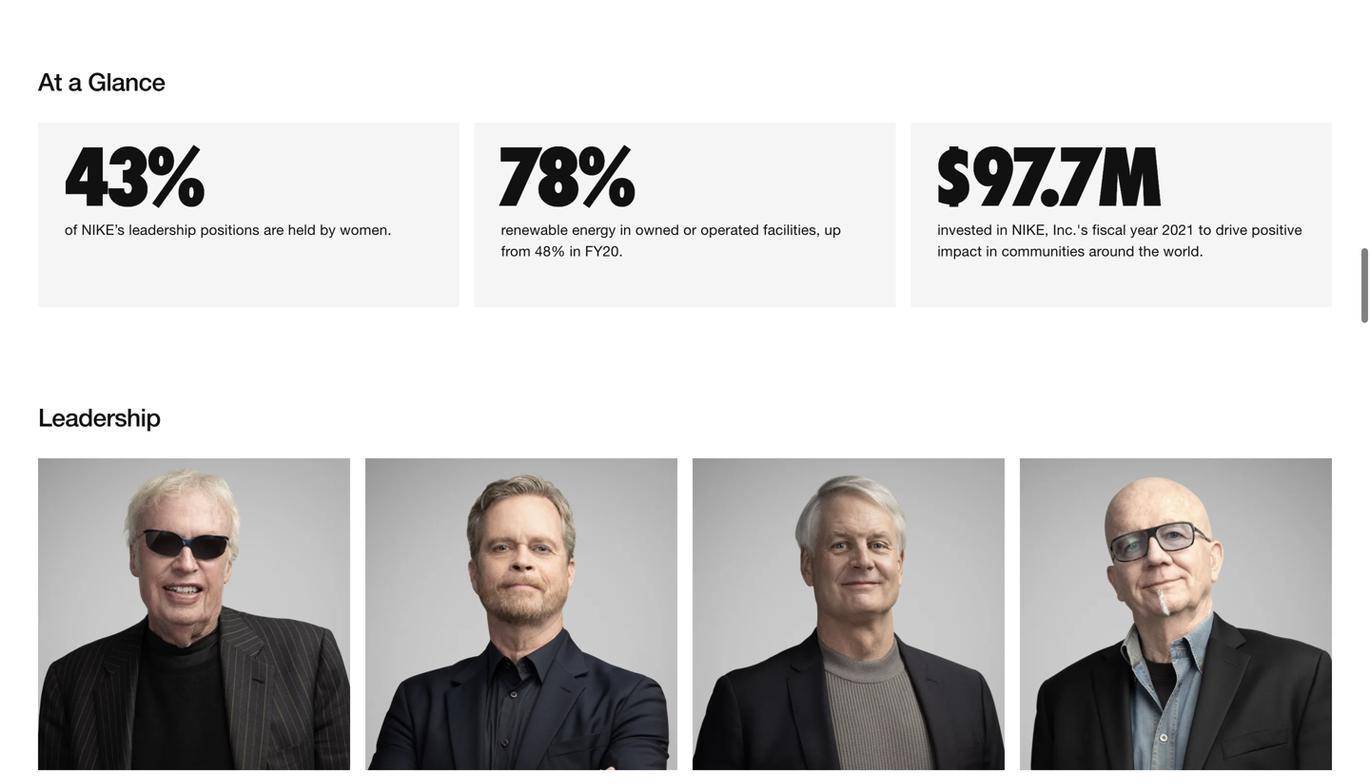 Task type: locate. For each thing, give the bounding box(es) containing it.
glance
[[88, 67, 165, 96]]

inc.'s
[[1053, 221, 1088, 238]]

of
[[65, 221, 77, 238]]

in
[[620, 221, 631, 238], [996, 221, 1008, 238], [570, 243, 581, 259], [986, 243, 998, 259]]

43% of nike's leadership positions are held by women.
[[65, 129, 392, 238]]

up
[[825, 221, 841, 238]]

around
[[1089, 243, 1135, 259]]

a
[[68, 67, 81, 96]]

$97.7m
[[938, 129, 1160, 227]]

drive
[[1216, 221, 1248, 238]]

in up fy20.
[[620, 221, 631, 238]]

are
[[264, 221, 284, 238]]

in right impact
[[986, 243, 998, 259]]

invested
[[938, 221, 992, 238]]

2021
[[1162, 221, 1195, 238]]

from
[[501, 243, 531, 259]]

at a glance
[[38, 67, 165, 96]]

communities
[[1002, 243, 1085, 259]]

43%
[[65, 129, 204, 227]]

year
[[1130, 221, 1158, 238]]

fy20.
[[585, 243, 623, 259]]

fiscal
[[1092, 221, 1126, 238]]

nike's
[[82, 221, 125, 238]]

owned
[[635, 221, 679, 238]]

78% renewable energy in owned or operated facilities, up from 48% in fy20.
[[501, 129, 841, 259]]



Task type: vqa. For each thing, say whether or not it's contained in the screenshot.
STORIES Link
no



Task type: describe. For each thing, give the bounding box(es) containing it.
nike inc leadership mark parker 0136 square image
[[365, 459, 677, 771]]

in left nike,
[[996, 221, 1008, 238]]

78%
[[501, 129, 635, 227]]

held
[[288, 221, 316, 238]]

women.
[[340, 221, 392, 238]]

in right 48%
[[570, 243, 581, 259]]

positions
[[200, 221, 260, 238]]

energy
[[572, 221, 616, 238]]

to
[[1199, 221, 1212, 238]]

$97.7m invested in nike, inc.'s fiscal year 2021 to drive positive impact in communities around the world.
[[938, 129, 1302, 259]]

48%
[[535, 243, 565, 259]]

leadership
[[129, 221, 196, 238]]

nike inc leadership tom clarke 0738 square image
[[1020, 459, 1332, 771]]

operated
[[701, 221, 759, 238]]

or
[[683, 221, 697, 238]]

world.
[[1163, 243, 1204, 259]]

nike,
[[1012, 221, 1049, 238]]

facilities,
[[763, 221, 820, 238]]

the
[[1139, 243, 1159, 259]]

by
[[320, 221, 336, 238]]

leadership
[[38, 403, 161, 432]]

at
[[38, 67, 62, 96]]

nike inc leadership john donahoe 0264 square image
[[693, 459, 1005, 771]]

impact
[[938, 243, 982, 259]]

nike inc leadership phil knight 0587 square image
[[38, 459, 350, 771]]

positive
[[1252, 221, 1302, 238]]

renewable
[[501, 221, 568, 238]]



